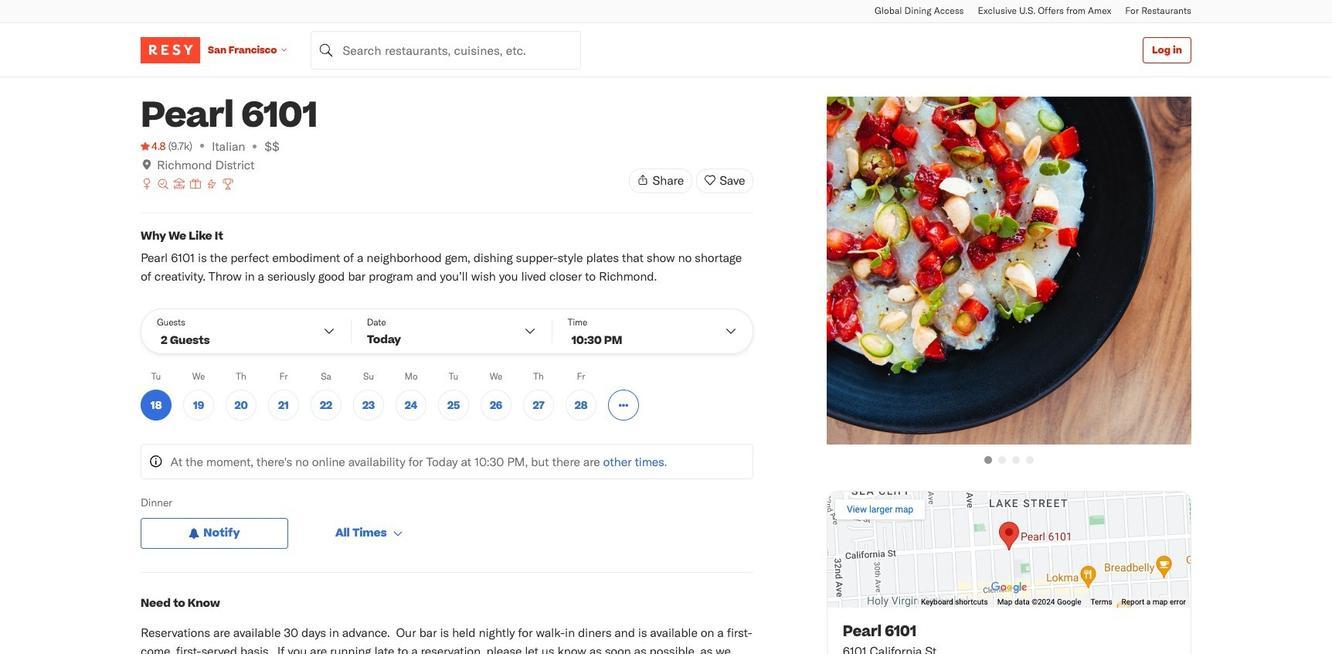 Task type: vqa. For each thing, say whether or not it's contained in the screenshot.
the 4.6 out of 5 stars image
no



Task type: locate. For each thing, give the bounding box(es) containing it.
None field
[[311, 31, 582, 69]]

4.8 out of 5 stars image
[[141, 138, 166, 154]]



Task type: describe. For each thing, give the bounding box(es) containing it.
Search restaurants, cuisines, etc. text field
[[311, 31, 582, 69]]



